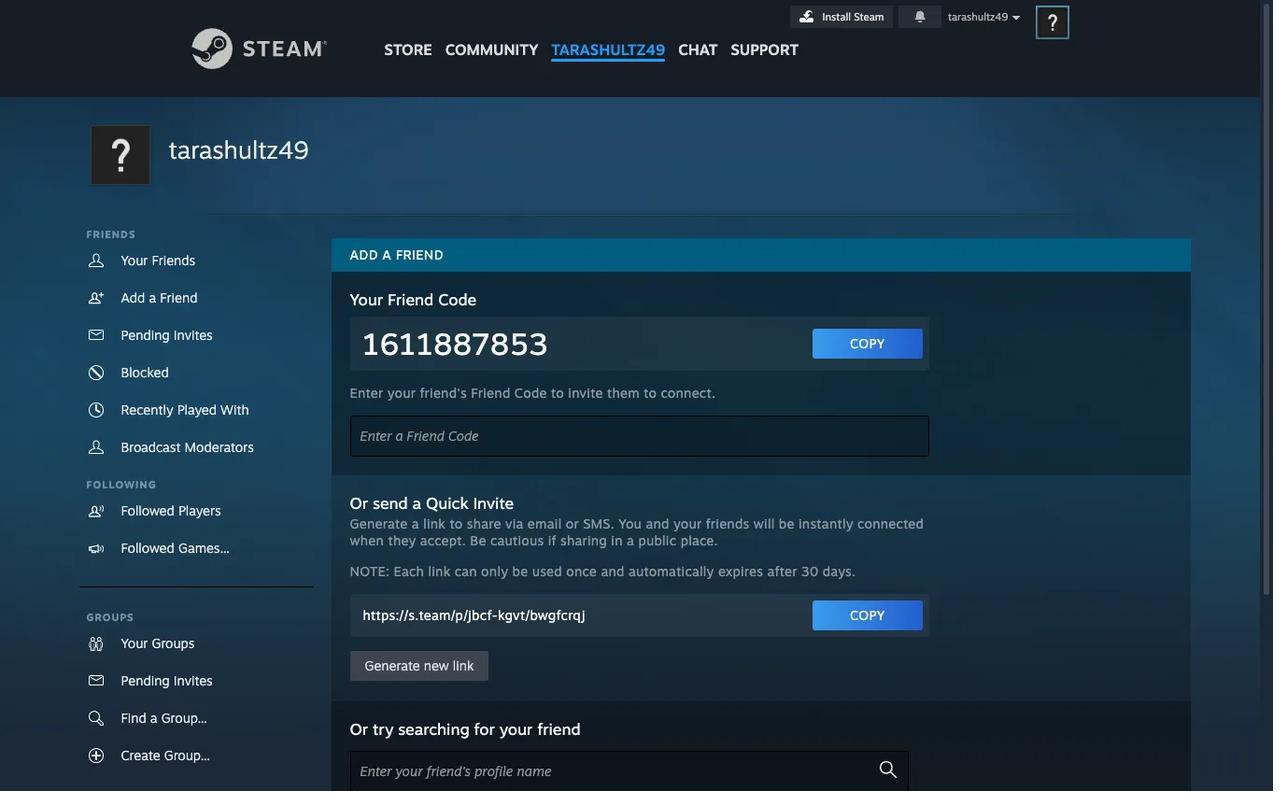 Task type: locate. For each thing, give the bounding box(es) containing it.
invites down your groups link
[[174, 673, 213, 688]]

1 or from the top
[[350, 493, 368, 513]]

send
[[373, 493, 408, 513]]

add for add a friend
[[121, 290, 145, 305]]

searching
[[398, 719, 469, 739]]

once
[[566, 563, 597, 579]]

friends up your friends
[[86, 228, 136, 241]]

1 vertical spatial friends
[[152, 252, 195, 268]]

0 vertical spatial tarashultz49
[[948, 10, 1008, 23]]

30
[[801, 563, 819, 579]]

pending up find
[[121, 673, 170, 688]]

a up your friend code
[[382, 247, 392, 262]]

friends
[[86, 228, 136, 241], [152, 252, 195, 268]]

will
[[754, 516, 775, 531]]

1 vertical spatial copy button
[[813, 601, 922, 630]]

copy for https://s.team/p/jbcf-kgvt/bwgfcrqj
[[850, 607, 885, 623]]

and down in
[[601, 563, 625, 579]]

1 copy from the top
[[850, 335, 885, 351]]

add
[[350, 247, 378, 262], [121, 290, 145, 305]]

1 horizontal spatial friend
[[537, 719, 581, 739]]

link left can
[[428, 563, 451, 579]]

followed down following
[[121, 503, 175, 518]]

1 vertical spatial pending
[[121, 673, 170, 688]]

1 horizontal spatial friend
[[388, 290, 434, 309]]

2 copy from the top
[[850, 607, 885, 623]]

quick
[[426, 493, 468, 513]]

2 followed from the top
[[121, 540, 175, 556]]

code
[[438, 290, 477, 309], [515, 385, 547, 401]]

sms.
[[583, 516, 614, 531]]

2 pending invites from the top
[[121, 673, 213, 688]]

1 vertical spatial generate
[[365, 658, 420, 673]]

to
[[551, 385, 564, 401], [644, 385, 657, 401], [450, 516, 463, 531]]

store
[[384, 40, 432, 59]]

friends up add a friend
[[152, 252, 195, 268]]

support
[[731, 40, 799, 59]]

your up add a friend
[[121, 252, 148, 268]]

group... down the find a group... link
[[164, 747, 210, 763]]

0 vertical spatial add
[[350, 247, 378, 262]]

2 horizontal spatial to
[[644, 385, 657, 401]]

1 horizontal spatial and
[[646, 516, 669, 531]]

2 pending from the top
[[121, 673, 170, 688]]

your
[[121, 252, 148, 268], [350, 290, 383, 309], [121, 635, 148, 651]]

community
[[445, 40, 538, 59]]

0 horizontal spatial and
[[601, 563, 625, 579]]

1 vertical spatial invites
[[174, 673, 213, 688]]

Enter a Friend Code text field
[[350, 416, 929, 457]]

invites
[[174, 327, 213, 343], [174, 673, 213, 688]]

link inside "button"
[[453, 658, 474, 673]]

1 followed from the top
[[121, 503, 175, 518]]

1 vertical spatial add
[[121, 290, 145, 305]]

to for invite
[[450, 516, 463, 531]]

0 vertical spatial your
[[121, 252, 148, 268]]

1 pending from the top
[[121, 327, 170, 343]]

support link
[[724, 0, 805, 64]]

1 vertical spatial your
[[350, 290, 383, 309]]

0 vertical spatial tarashultz49 link
[[545, 0, 672, 68]]

0 vertical spatial copy
[[850, 335, 885, 351]]

1 horizontal spatial groups
[[152, 635, 195, 651]]

0 horizontal spatial tarashultz49 link
[[169, 133, 309, 167]]

your inside or send a quick invite generate a link to share via email or sms. you and your friends will be instantly connected when they accept. be cautious if sharing in a public place.
[[673, 516, 702, 531]]

be right only
[[512, 563, 528, 579]]

pending invites link
[[79, 317, 312, 354], [79, 662, 312, 700]]

link up accept.
[[423, 516, 446, 531]]

1 horizontal spatial friends
[[152, 252, 195, 268]]

copy button for 1611887853
[[813, 329, 922, 359]]

a right the send
[[412, 493, 421, 513]]

friend
[[396, 247, 444, 262], [537, 719, 581, 739]]

can
[[455, 563, 477, 579]]

2 pending invites link from the top
[[79, 662, 312, 700]]

followed games...
[[121, 540, 230, 556]]

or send a quick invite generate a link to share via email or sms. you and your friends will be instantly connected when they accept. be cautious if sharing in a public place.
[[350, 493, 924, 548]]

or for or try searching for your friend
[[350, 719, 368, 739]]

0 vertical spatial copy button
[[813, 329, 922, 359]]

groups
[[86, 611, 134, 624], [152, 635, 195, 651]]

friend down add a friend
[[388, 290, 434, 309]]

generate new link button
[[350, 651, 489, 681]]

friend
[[160, 290, 198, 305], [388, 290, 434, 309], [471, 385, 510, 401]]

1 vertical spatial friend
[[537, 719, 581, 739]]

https://s.team/p/jbcf-
[[363, 607, 498, 623]]

friend down your friends link
[[160, 290, 198, 305]]

find a group...
[[121, 710, 207, 726]]

1 vertical spatial pending invites link
[[79, 662, 312, 700]]

1 horizontal spatial be
[[779, 516, 795, 531]]

add down your friends
[[121, 290, 145, 305]]

your for your groups
[[121, 635, 148, 651]]

1 vertical spatial link
[[428, 563, 451, 579]]

or left the send
[[350, 493, 368, 513]]

blocked
[[121, 364, 169, 380]]

groups up your groups
[[86, 611, 134, 624]]

1 vertical spatial code
[[515, 385, 547, 401]]

0 vertical spatial pending
[[121, 327, 170, 343]]

groups up "find a group..."
[[152, 635, 195, 651]]

generate up when
[[350, 516, 408, 531]]

connected
[[857, 516, 924, 531]]

1 vertical spatial followed
[[121, 540, 175, 556]]

1 vertical spatial your
[[673, 516, 702, 531]]

after
[[767, 563, 797, 579]]

each
[[394, 563, 424, 579]]

copy
[[850, 335, 885, 351], [850, 607, 885, 623]]

0 vertical spatial be
[[779, 516, 795, 531]]

pending
[[121, 327, 170, 343], [121, 673, 170, 688]]

2 horizontal spatial friend
[[471, 385, 510, 401]]

2 horizontal spatial tarashultz49
[[948, 10, 1008, 23]]

tarashultz49 link
[[545, 0, 672, 68], [169, 133, 309, 167]]

or inside or send a quick invite generate a link to share via email or sms. you and your friends will be instantly connected when they accept. be cautious if sharing in a public place.
[[350, 493, 368, 513]]

1 copy button from the top
[[813, 329, 922, 359]]

0 vertical spatial followed
[[121, 503, 175, 518]]

pending invites down add a friend
[[121, 327, 213, 343]]

1 vertical spatial pending invites
[[121, 673, 213, 688]]

1 vertical spatial copy
[[850, 607, 885, 623]]

pending up blocked
[[121, 327, 170, 343]]

generate inside or send a quick invite generate a link to share via email or sms. you and your friends will be instantly connected when they accept. be cautious if sharing in a public place.
[[350, 516, 408, 531]]

invite
[[473, 493, 514, 513]]

1 pending invites from the top
[[121, 327, 213, 343]]

and up the public at right
[[646, 516, 669, 531]]

0 vertical spatial your
[[387, 385, 416, 401]]

followed
[[121, 503, 175, 518], [121, 540, 175, 556]]

0 vertical spatial link
[[423, 516, 446, 531]]

played
[[177, 402, 217, 418]]

your right for
[[500, 719, 533, 739]]

kgvt/bwgfcrqj
[[498, 607, 585, 623]]

0 horizontal spatial friend
[[396, 247, 444, 262]]

0 horizontal spatial add
[[121, 290, 145, 305]]

1 vertical spatial tarashultz49 link
[[169, 133, 309, 167]]

0 vertical spatial and
[[646, 516, 669, 531]]

group... up create group... link
[[161, 710, 207, 726]]

0 vertical spatial code
[[438, 290, 477, 309]]

a
[[382, 247, 392, 262], [149, 290, 156, 305], [412, 493, 421, 513], [412, 516, 419, 531], [627, 532, 634, 548], [150, 710, 157, 726]]

public
[[638, 532, 677, 548]]

or left try
[[350, 719, 368, 739]]

0 vertical spatial generate
[[350, 516, 408, 531]]

create
[[121, 747, 160, 763]]

your up place.
[[673, 516, 702, 531]]

2 vertical spatial your
[[121, 635, 148, 651]]

to for code
[[644, 385, 657, 401]]

0 horizontal spatial groups
[[86, 611, 134, 624]]

1 horizontal spatial tarashultz49
[[551, 40, 665, 59]]

generate left new
[[365, 658, 420, 673]]

to inside or send a quick invite generate a link to share via email or sms. you and your friends will be instantly connected when they accept. be cautious if sharing in a public place.
[[450, 516, 463, 531]]

and
[[646, 516, 669, 531], [601, 563, 625, 579]]

friend up your friend code
[[396, 247, 444, 262]]

copy button
[[813, 329, 922, 359], [813, 601, 922, 630]]

group...
[[161, 710, 207, 726], [164, 747, 210, 763]]

players
[[178, 503, 221, 518]]

code left the invite
[[515, 385, 547, 401]]

followed inside 'link'
[[121, 540, 175, 556]]

0 vertical spatial pending invites link
[[79, 317, 312, 354]]

1 invites from the top
[[174, 327, 213, 343]]

or
[[350, 493, 368, 513], [350, 719, 368, 739]]

connect.
[[661, 385, 716, 401]]

0 horizontal spatial friend
[[160, 290, 198, 305]]

1 vertical spatial group...
[[164, 747, 210, 763]]

invites down the add a friend link
[[174, 327, 213, 343]]

in
[[611, 532, 623, 548]]

a right find
[[150, 710, 157, 726]]

2 vertical spatial tarashultz49
[[169, 135, 309, 164]]

your down add a friend
[[350, 290, 383, 309]]

0 vertical spatial or
[[350, 493, 368, 513]]

0 vertical spatial invites
[[174, 327, 213, 343]]

enter
[[350, 385, 383, 401]]

pending invites link down add a friend
[[79, 317, 312, 354]]

2 vertical spatial link
[[453, 658, 474, 673]]

add up your friend code
[[350, 247, 378, 262]]

for
[[474, 719, 495, 739]]

friend right friend's
[[471, 385, 510, 401]]

pending invites up "find a group..."
[[121, 673, 213, 688]]

generate inside "button"
[[365, 658, 420, 673]]

your up find
[[121, 635, 148, 651]]

1 vertical spatial tarashultz49
[[551, 40, 665, 59]]

your right enter
[[387, 385, 416, 401]]

install
[[823, 10, 851, 23]]

add for add a friend
[[350, 247, 378, 262]]

your for your friend code
[[350, 290, 383, 309]]

2 or from the top
[[350, 719, 368, 739]]

generate
[[350, 516, 408, 531], [365, 658, 420, 673]]

2 horizontal spatial your
[[673, 516, 702, 531]]

your
[[387, 385, 416, 401], [673, 516, 702, 531], [500, 719, 533, 739]]

1 vertical spatial or
[[350, 719, 368, 739]]

friend right for
[[537, 719, 581, 739]]

be right will
[[779, 516, 795, 531]]

a inside the find a group... link
[[150, 710, 157, 726]]

0 vertical spatial friends
[[86, 228, 136, 241]]

to left the invite
[[551, 385, 564, 401]]

friend inside the add a friend link
[[160, 290, 198, 305]]

share
[[467, 516, 501, 531]]

2 vertical spatial your
[[500, 719, 533, 739]]

code up the 1611887853
[[438, 290, 477, 309]]

link for each
[[428, 563, 451, 579]]

followed down followed players
[[121, 540, 175, 556]]

1 vertical spatial be
[[512, 563, 528, 579]]

be inside or send a quick invite generate a link to share via email or sms. you and your friends will be instantly connected when they accept. be cautious if sharing in a public place.
[[779, 516, 795, 531]]

link right new
[[453, 658, 474, 673]]

broadcast moderators
[[121, 439, 254, 455]]

1 horizontal spatial add
[[350, 247, 378, 262]]

0 horizontal spatial to
[[450, 516, 463, 531]]

0 vertical spatial pending invites
[[121, 327, 213, 343]]

to up accept.
[[450, 516, 463, 531]]

0 horizontal spatial code
[[438, 290, 477, 309]]

with
[[221, 402, 249, 418]]

pending invites link up "find a group..."
[[79, 662, 312, 700]]

2 copy button from the top
[[813, 601, 922, 630]]

to right them
[[644, 385, 657, 401]]



Task type: describe. For each thing, give the bounding box(es) containing it.
friends
[[706, 516, 750, 531]]

moderators
[[185, 439, 254, 455]]

steam
[[854, 10, 884, 23]]

and inside or send a quick invite generate a link to share via email or sms. you and your friends will be instantly connected when they accept. be cautious if sharing in a public place.
[[646, 516, 669, 531]]

expires
[[718, 563, 763, 579]]

0 vertical spatial group...
[[161, 710, 207, 726]]

your friend code
[[350, 290, 477, 309]]

1 horizontal spatial tarashultz49 link
[[545, 0, 672, 68]]

0 horizontal spatial your
[[387, 385, 416, 401]]

recently
[[121, 402, 173, 418]]

following
[[86, 478, 157, 491]]

find
[[121, 710, 146, 726]]

copy for 1611887853
[[850, 335, 885, 351]]

or
[[566, 516, 579, 531]]

them
[[607, 385, 640, 401]]

place.
[[681, 532, 718, 548]]

Enter your friend's profile name text field
[[350, 751, 908, 791]]

note: each link can only be used once and automatically expires after 30 days.
[[350, 563, 856, 579]]

invite
[[568, 385, 603, 401]]

chat
[[678, 40, 718, 59]]

install steam link
[[790, 6, 893, 28]]

email
[[528, 516, 562, 531]]

1 pending invites link from the top
[[79, 317, 312, 354]]

broadcast moderators link
[[79, 429, 312, 466]]

be
[[470, 532, 486, 548]]

1 horizontal spatial code
[[515, 385, 547, 401]]

enter your friend's friend code to invite them to connect.
[[350, 385, 716, 401]]

1 horizontal spatial your
[[500, 719, 533, 739]]

recently played with
[[121, 402, 249, 418]]

broadcast
[[121, 439, 181, 455]]

instantly
[[799, 516, 853, 531]]

you
[[618, 516, 642, 531]]

note:
[[350, 563, 390, 579]]

or try searching for your friend
[[350, 719, 581, 739]]

followed players link
[[79, 492, 312, 530]]

your groups
[[121, 635, 195, 651]]

only
[[481, 563, 508, 579]]

new
[[424, 658, 449, 673]]

they
[[388, 532, 416, 548]]

accept.
[[420, 532, 466, 548]]

chat link
[[672, 0, 724, 64]]

followed games... link
[[79, 530, 312, 567]]

your for your friends
[[121, 252, 148, 268]]

1611887853
[[363, 325, 548, 362]]

or for or send a quick invite generate a link to share via email or sms. you and your friends will be instantly connected when they accept. be cautious if sharing in a public place.
[[350, 493, 368, 513]]

add a friend
[[121, 290, 198, 305]]

link inside or send a quick invite generate a link to share via email or sms. you and your friends will be instantly connected when they accept. be cautious if sharing in a public place.
[[423, 516, 446, 531]]

store link
[[378, 0, 439, 68]]

cautious
[[490, 532, 544, 548]]

followed for followed games...
[[121, 540, 175, 556]]

create group...
[[121, 747, 210, 763]]

a down your friends
[[149, 290, 156, 305]]

add a friend link
[[79, 279, 312, 317]]

used
[[532, 563, 562, 579]]

when
[[350, 532, 384, 548]]

your friends link
[[79, 242, 312, 279]]

1 vertical spatial groups
[[152, 635, 195, 651]]

find a group... link
[[79, 700, 312, 737]]

recently played with link
[[79, 391, 312, 429]]

0 vertical spatial groups
[[86, 611, 134, 624]]

games...
[[178, 540, 230, 556]]

2 invites from the top
[[174, 673, 213, 688]]

add a friend
[[350, 247, 444, 262]]

install steam
[[823, 10, 884, 23]]

automatically
[[629, 563, 714, 579]]

link for new
[[453, 658, 474, 673]]

try
[[373, 719, 394, 739]]

via
[[505, 516, 524, 531]]

friend's
[[420, 385, 467, 401]]

community link
[[439, 0, 545, 68]]

your groups link
[[79, 625, 312, 662]]

a up they at the left bottom of page
[[412, 516, 419, 531]]

https://s.team/p/jbcf-kgvt/bwgfcrqj
[[363, 607, 585, 623]]

if
[[548, 532, 556, 548]]

1 vertical spatial and
[[601, 563, 625, 579]]

1 horizontal spatial to
[[551, 385, 564, 401]]

0 horizontal spatial be
[[512, 563, 528, 579]]

0 horizontal spatial tarashultz49
[[169, 135, 309, 164]]

days.
[[823, 563, 856, 579]]

create group... link
[[79, 737, 312, 774]]

followed players
[[121, 503, 221, 518]]

sharing
[[560, 532, 607, 548]]

copy button for https://s.team/p/jbcf-kgvt/bwgfcrqj
[[813, 601, 922, 630]]

0 horizontal spatial friends
[[86, 228, 136, 241]]

a right in
[[627, 532, 634, 548]]

followed for followed players
[[121, 503, 175, 518]]

generate new link
[[365, 658, 474, 673]]

0 vertical spatial friend
[[396, 247, 444, 262]]

your friends
[[121, 252, 195, 268]]

blocked link
[[79, 354, 312, 391]]



Task type: vqa. For each thing, say whether or not it's contained in the screenshot.
View
no



